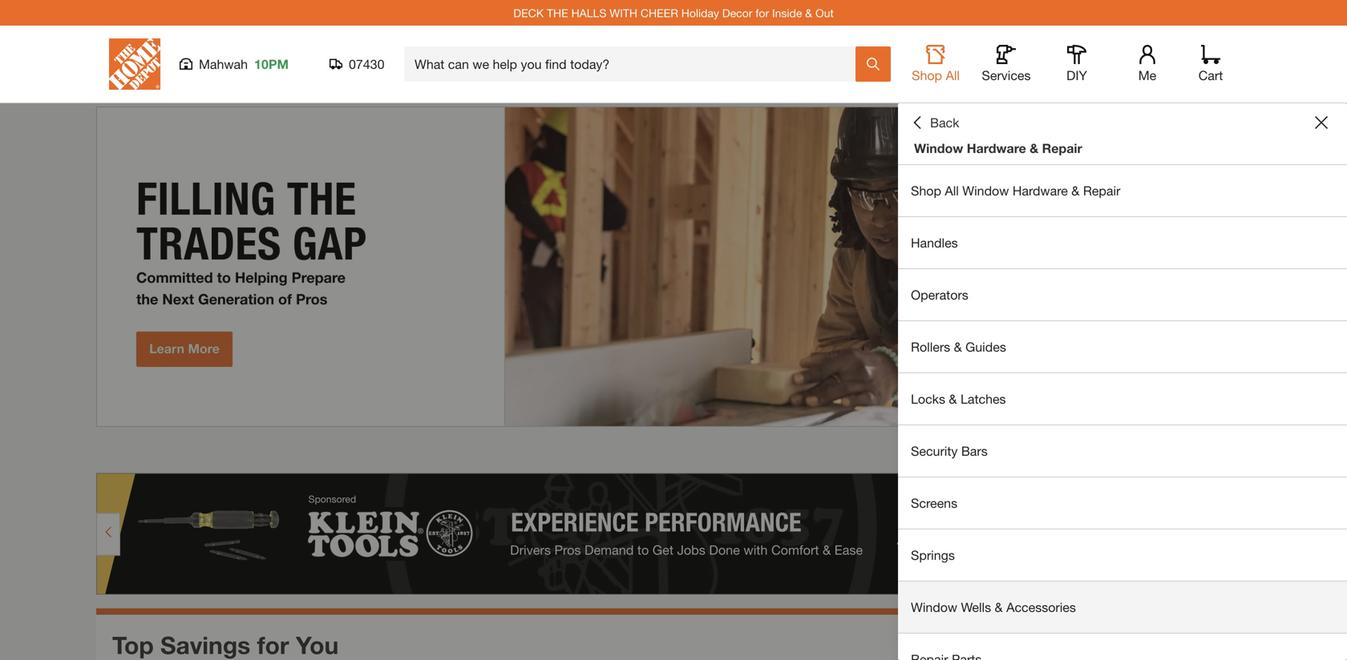 Task type: locate. For each thing, give the bounding box(es) containing it.
holiday
[[681, 6, 719, 19]]

hardware down window hardware & repair
[[1013, 183, 1068, 198]]

0 vertical spatial repair
[[1042, 141, 1082, 156]]

&
[[805, 6, 812, 19], [1030, 141, 1039, 156], [1072, 183, 1080, 198], [954, 340, 962, 355], [949, 392, 957, 407], [995, 600, 1003, 615]]

07430 button
[[330, 56, 385, 72]]

0 vertical spatial all
[[946, 68, 960, 83]]

1 horizontal spatial repair
[[1083, 183, 1121, 198]]

1 vertical spatial for
[[257, 631, 289, 660]]

me button
[[1122, 45, 1173, 83]]

all
[[946, 68, 960, 83], [945, 183, 959, 198]]

springs
[[911, 548, 955, 563]]

shop for shop all
[[912, 68, 942, 83]]

for left the you
[[257, 631, 289, 660]]

screens
[[911, 496, 958, 511]]

repair up the shop all window hardware & repair
[[1042, 141, 1082, 156]]

all up back at the top of page
[[946, 68, 960, 83]]

window down back 'button' at the top
[[914, 141, 963, 156]]

for
[[756, 6, 769, 19], [257, 631, 289, 660]]

locks
[[911, 392, 945, 407]]

& inside "link"
[[1072, 183, 1080, 198]]

hardware
[[967, 141, 1026, 156], [1013, 183, 1068, 198]]

locks & latches
[[911, 392, 1006, 407]]

0 vertical spatial shop
[[912, 68, 942, 83]]

services
[[982, 68, 1031, 83]]

for left inside
[[756, 6, 769, 19]]

accessories
[[1006, 600, 1076, 615]]

shop inside "link"
[[911, 183, 941, 198]]

hardware up the shop all window hardware & repair
[[967, 141, 1026, 156]]

shop up back 'button' at the top
[[912, 68, 942, 83]]

1 vertical spatial shop
[[911, 183, 941, 198]]

out
[[815, 6, 834, 19]]

mahwah
[[199, 57, 248, 72]]

deck the halls with cheer holiday decor for inside & out link
[[513, 6, 834, 19]]

shop
[[912, 68, 942, 83], [911, 183, 941, 198]]

all up handles
[[945, 183, 959, 198]]

0 vertical spatial window
[[914, 141, 963, 156]]

menu
[[898, 165, 1347, 661]]

window down window hardware & repair
[[963, 183, 1009, 198]]

1 vertical spatial hardware
[[1013, 183, 1068, 198]]

all inside "link"
[[945, 183, 959, 198]]

handles
[[911, 235, 958, 251]]

repair up handles link
[[1083, 183, 1121, 198]]

security bars link
[[898, 426, 1347, 477]]

window left wells
[[911, 600, 958, 615]]

2 vertical spatial window
[[911, 600, 958, 615]]

shop all button
[[910, 45, 961, 83]]

window inside window wells & accessories link
[[911, 600, 958, 615]]

handles link
[[898, 217, 1347, 269]]

1 vertical spatial repair
[[1083, 183, 1121, 198]]

mahwah 10pm
[[199, 57, 289, 72]]

& right rollers
[[954, 340, 962, 355]]

halls
[[571, 6, 607, 19]]

back button
[[911, 115, 959, 131]]

1 vertical spatial window
[[963, 183, 1009, 198]]

hardware inside "link"
[[1013, 183, 1068, 198]]

window
[[914, 141, 963, 156], [963, 183, 1009, 198], [911, 600, 958, 615]]

feedback link image
[[1326, 271, 1347, 358]]

cart link
[[1193, 45, 1228, 83]]

drawer close image
[[1315, 116, 1328, 129]]

all for shop all window hardware & repair
[[945, 183, 959, 198]]

shop inside button
[[912, 68, 942, 83]]

0 vertical spatial for
[[756, 6, 769, 19]]

locks & latches link
[[898, 374, 1347, 425]]

savings
[[160, 631, 250, 660]]

& right wells
[[995, 600, 1003, 615]]

all inside button
[[946, 68, 960, 83]]

repair
[[1042, 141, 1082, 156], [1083, 183, 1121, 198]]

decor
[[722, 6, 752, 19]]

menu containing shop all window hardware & repair
[[898, 165, 1347, 661]]

1 vertical spatial all
[[945, 183, 959, 198]]

rollers
[[911, 340, 950, 355]]

& up handles link
[[1072, 183, 1080, 198]]

shop up handles
[[911, 183, 941, 198]]

you
[[296, 631, 339, 660]]

repair inside shop all window hardware & repair "link"
[[1083, 183, 1121, 198]]

shop all window hardware & repair
[[911, 183, 1121, 198]]

wells
[[961, 600, 991, 615]]

springs link
[[898, 530, 1347, 581]]

0 horizontal spatial repair
[[1042, 141, 1082, 156]]

diy
[[1067, 68, 1087, 83]]



Task type: describe. For each thing, give the bounding box(es) containing it.
rollers & guides
[[911, 340, 1006, 355]]

the
[[547, 6, 568, 19]]

image for filling the trades gap committed to helping prepare  the next generation of pros image
[[96, 107, 1251, 427]]

deck the halls with cheer holiday decor for inside & out
[[513, 6, 834, 19]]

operators
[[911, 287, 968, 303]]

inside
[[772, 6, 802, 19]]

security
[[911, 444, 958, 459]]

latches
[[961, 392, 1006, 407]]

top savings for you
[[112, 631, 339, 660]]

window for hardware
[[914, 141, 963, 156]]

deck
[[513, 6, 544, 19]]

all for shop all
[[946, 68, 960, 83]]

me
[[1138, 68, 1157, 83]]

cheer
[[641, 6, 678, 19]]

window wells & accessories
[[911, 600, 1076, 615]]

window for wells
[[911, 600, 958, 615]]

window hardware & repair
[[914, 141, 1082, 156]]

security bars
[[911, 444, 988, 459]]

cart
[[1199, 68, 1223, 83]]

What can we help you find today? search field
[[415, 47, 855, 81]]

window wells & accessories link
[[898, 582, 1347, 633]]

shop for shop all window hardware & repair
[[911, 183, 941, 198]]

bars
[[961, 444, 988, 459]]

top
[[112, 631, 154, 660]]

10pm
[[254, 57, 289, 72]]

back
[[930, 115, 959, 130]]

& up the shop all window hardware & repair
[[1030, 141, 1039, 156]]

0 vertical spatial hardware
[[967, 141, 1026, 156]]

operators link
[[898, 269, 1347, 321]]

the home depot logo image
[[109, 38, 160, 90]]

& left the out
[[805, 6, 812, 19]]

with
[[610, 6, 638, 19]]

1 horizontal spatial for
[[756, 6, 769, 19]]

services button
[[981, 45, 1032, 83]]

07430
[[349, 57, 384, 72]]

diy button
[[1051, 45, 1103, 83]]

window inside shop all window hardware & repair "link"
[[963, 183, 1009, 198]]

guides
[[966, 340, 1006, 355]]

& right locks at the right of the page
[[949, 392, 957, 407]]

rollers & guides link
[[898, 322, 1347, 373]]

shop all window hardware & repair link
[[898, 165, 1347, 217]]

shop all
[[912, 68, 960, 83]]

screens link
[[898, 478, 1347, 529]]

0 horizontal spatial for
[[257, 631, 289, 660]]



Task type: vqa. For each thing, say whether or not it's contained in the screenshot.
All for Shop All Window Hardware & Repair
yes



